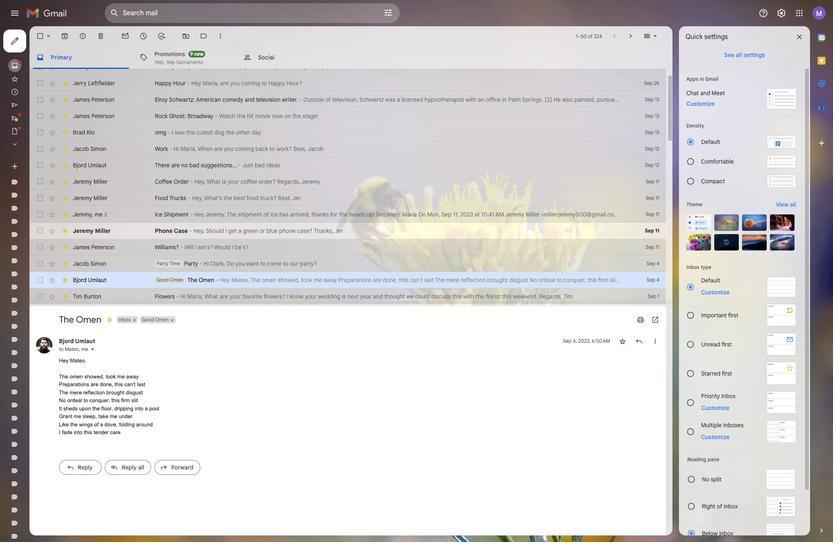Task type: vqa. For each thing, say whether or not it's contained in the screenshot.


Task type: describe. For each thing, give the bounding box(es) containing it.
last inside the omen showed, took me away preparations are done, this can't last the mere reflection brought disgust no ordeal to conquer, this firm slit it sheds upon the floor, dripping into a pool grant me sleep, take me under like the wings of a dove, folding around i fade into this tender care
[[137, 381, 145, 388]]

customize button for chat and meet
[[682, 99, 720, 109]]

sep inside cell
[[563, 338, 572, 344]]

sep 11 for blue
[[645, 228, 660, 234]]

display density element
[[687, 123, 797, 129]]

older image
[[627, 32, 635, 40]]

umlaut for sep 12
[[88, 162, 107, 169]]

sep for hey, what's the best food truck? best, jer
[[646, 195, 655, 201]]

reply for reply all
[[122, 464, 137, 471]]

preparations inside the omen showed, took me away preparations are done, this can't last the mere reflection brought disgust no ordeal to conquer, this firm slit it sheds upon the floor, dripping into a pool grant me sleep, take me under like the wings of a dove, folding around i fade into this tender care
[[59, 381, 89, 388]]

good omen button
[[140, 316, 170, 323]]

first for starred first
[[723, 370, 733, 377]]

are left no
[[171, 162, 180, 169]]

order
[[174, 178, 189, 185]]

flowers
[[155, 293, 175, 300]]

10:41
[[482, 211, 495, 218]]

palm
[[509, 96, 521, 103]]

discuss
[[432, 293, 451, 300]]

sep 11 for arrived,
[[646, 211, 660, 217]]

- left the watch
[[215, 112, 218, 120]]

ice shipment - hey jeremy, the shipment of ice has arrived, thanks for the heads up! sincerely, maria on mon, sep 11, 2023 at 10:41 am jeremy miller <millerjeremy500@gmail.com> wrote: hey, has the shipment of
[[155, 211, 706, 218]]

2 happy from the left
[[269, 80, 285, 87]]

1 sunny from the left
[[73, 63, 89, 71]]

dog
[[215, 129, 225, 136]]

food
[[155, 194, 168, 202]]

2023
[[461, 211, 474, 218]]

0 vertical spatial inbox
[[724, 503, 739, 510]]

2 vertical spatial umlaut
[[75, 337, 95, 345]]

makeup - hey maria, can i borrow your makeup? sincerely, sunny
[[155, 63, 325, 71]]

all for reply
[[138, 464, 144, 471]]

customize for multiple inboxes
[[702, 433, 730, 441]]

coffee
[[241, 178, 257, 185]]

1 for flowers - hi maria, what are your favorite flowers? i know your wedding is next year and thought we could discuss this with the florist this weekend. regards, tim
[[658, 293, 660, 299]]

sep 12 for there are no bad suggestions... - just bad ideas
[[646, 162, 660, 168]]

sep 4 for hey mateo, the omen showed, took me away preparations are done, this can't last the mere reflection brought disgust no ordeal to conquer, this firm slit it sheds upon the floor, dripping into a
[[647, 277, 660, 283]]

hey down the mateo
[[59, 357, 69, 364]]

james peterson for rock ghost: broadway
[[73, 112, 115, 120]]

type
[[701, 264, 712, 270]]

hi for what
[[181, 293, 186, 300]]

clark,
[[210, 260, 225, 267]]

0 vertical spatial jer
[[293, 194, 301, 202]]

compact
[[702, 178, 726, 185]]

tender
[[94, 429, 109, 436]]

row containing jeremy
[[30, 206, 706, 223]]

none checkbox inside row
[[36, 79, 44, 87]]

show details image
[[90, 347, 95, 352]]

- right shipment
[[190, 211, 193, 218]]

1 vertical spatial hi
[[204, 260, 209, 267]]

inboxes
[[724, 421, 744, 429]]

2 vertical spatial bjord umlaut
[[59, 337, 95, 345]]

the right dog
[[226, 129, 235, 136]]

the up sleep,
[[93, 405, 100, 412]]

case?
[[297, 227, 313, 235]]

- down "williams? - will i am's? would i be's?"
[[200, 260, 202, 267]]

for
[[330, 211, 338, 218]]

- right yelp
[[177, 63, 180, 71]]

simon for sep 4
[[90, 260, 107, 267]]

would
[[215, 244, 231, 251]]

a down the inbox type element
[[715, 276, 718, 284]]

13 for schwartz
[[656, 96, 660, 102]]

jeremy miller for food trucks
[[73, 194, 108, 202]]

peterson for rock
[[92, 112, 115, 120]]

customize for priority inbox
[[702, 404, 730, 411]]

2
[[104, 211, 107, 217]]

peterson for williams?
[[92, 244, 115, 251]]

hypnotherapist
[[425, 96, 465, 103]]

office
[[486, 96, 501, 103]]

2 sunny from the left
[[309, 63, 325, 71]]

important according to google magic. switch for food trucks
[[61, 194, 69, 202]]

split
[[712, 476, 722, 483]]

it inside row
[[620, 276, 623, 284]]

watch
[[219, 112, 236, 120]]

suggestions...
[[201, 162, 237, 169]]

important according to google magic. switch for omg
[[61, 128, 69, 137]]

12 row from the top
[[30, 239, 667, 255]]

0 vertical spatial settings
[[705, 33, 729, 41]]

yelp, yelp sacramento
[[155, 59, 203, 65]]

omg - i saw the cutest dog the other day
[[155, 129, 261, 136]]

want
[[247, 260, 259, 267]]

0 vertical spatial mateo,
[[232, 276, 249, 284]]

disgust inside row
[[510, 276, 529, 284]]

chat and meet customize
[[687, 89, 726, 107]]

0 vertical spatial sincerely,
[[283, 63, 308, 71]]

the right saw
[[186, 129, 195, 136]]

last inside row
[[425, 276, 434, 284]]

dove,
[[105, 421, 118, 428]]

food
[[247, 194, 259, 202]]

sep 11 for jer
[[646, 195, 660, 201]]

promotions
[[155, 50, 185, 58]]

party inside party time party - hi clark, do you want to come to our party?
[[157, 260, 168, 266]]

firm inside row
[[599, 276, 609, 284]]

at
[[475, 211, 480, 218]]

2 shipment from the left
[[675, 211, 699, 218]]

hey left jeremy,
[[194, 211, 204, 218]]

me down party?
[[314, 276, 322, 284]]

books.
[[796, 96, 813, 103]]

maria, for what
[[187, 293, 203, 300]]

or
[[260, 227, 265, 235]]

williams? - will i am's? would i be's?
[[155, 244, 249, 251]]

first for important first
[[729, 311, 739, 319]]

reflection inside the omen showed, took me away preparations are done, this can't last the mere reflection brought disgust no ordeal to conquer, this firm slit it sheds upon the floor, dripping into a pool grant me sleep, take me under like the wings of a dove, folding around i fade into this tender care
[[83, 389, 105, 396]]

are up flowers - hi maria, what are your favorite flowers? i know your wedding is next year and thought we could discuss this with the florist this weekend. regards, tim
[[373, 276, 382, 284]]

theme element
[[687, 200, 703, 209]]

0 horizontal spatial regards,
[[278, 178, 300, 185]]

do
[[227, 260, 234, 267]]

omen down clark,
[[199, 276, 214, 284]]

the left hit
[[237, 112, 246, 120]]

Not starred checkbox
[[619, 337, 627, 345]]

- left 'will'
[[181, 244, 183, 251]]

are left favorite
[[220, 293, 228, 300]]

1 vertical spatial sincerely,
[[376, 211, 401, 218]]

are up comedy at the left top of page
[[220, 80, 229, 87]]

case
[[174, 227, 188, 235]]

labels image
[[200, 32, 208, 40]]

and left the chat
[[676, 96, 685, 103]]

not starred image
[[619, 337, 627, 345]]

and right year on the left bottom
[[373, 293, 383, 300]]

4,
[[573, 338, 578, 344]]

brad klo
[[73, 129, 95, 136]]

leftfielder
[[88, 80, 115, 87]]

important according to google magic. switch for ice shipment
[[61, 210, 69, 219]]

james for williams? - will i am's? would i be's?
[[73, 244, 90, 251]]

11 for blue
[[656, 228, 660, 234]]

springs.
[[523, 96, 544, 103]]

done, inside the omen showed, took me away preparations are done, this can't last the mere reflection brought disgust no ordeal to conquer, this firm slit it sheds upon the floor, dripping into a pool grant me sleep, take me under like the wings of a dove, folding around i fade into this tender care
[[100, 381, 113, 388]]

the left florist at the right of page
[[476, 293, 485, 300]]

broadway
[[188, 112, 214, 120]]

jacob simon for sep 4
[[73, 260, 107, 267]]

12 for work - hi maria, when are you coming back to work? best, jacob
[[656, 146, 660, 152]]

a right was
[[397, 96, 400, 103]]

forward link
[[155, 460, 201, 475]]

has
[[654, 211, 664, 218]]

your left coffee
[[228, 178, 239, 185]]

elroy
[[155, 96, 168, 103]]

television,
[[333, 96, 358, 103]]

good for good omen the omen - hey mateo, the omen showed, took me away preparations are done, this can't last the mere reflection brought disgust no ordeal to conquer, this firm slit it sheds upon the floor, dripping into a
[[157, 277, 169, 283]]

regressions,
[[643, 96, 674, 103]]

peterson for elroy
[[92, 96, 115, 103]]

a up tender
[[100, 421, 103, 428]]

2 tim from the left
[[564, 293, 573, 300]]

new
[[194, 51, 204, 57]]

care
[[110, 429, 121, 436]]

of right 50
[[589, 33, 593, 39]]

what's
[[204, 194, 222, 202]]

1 tim from the left
[[73, 293, 82, 300]]

reading
[[688, 456, 707, 462]]

can
[[210, 63, 220, 71]]

jeremy miller for coffee order
[[73, 178, 108, 185]]

13 row from the top
[[30, 255, 667, 272]]

sep for outside of television, schwartz was a licensed hypnotherapist with an office in palm springs. [2] he also painted, pursued past life regressions, and authored several non-fiction and fictional books. [
[[646, 96, 654, 102]]

ice
[[155, 211, 163, 218]]

below inbox
[[703, 530, 734, 537]]

sep for hi maria, what are your favorite flowers? i know your wedding is next year and thought we could discuss this with the florist this weekend. regards, tim
[[648, 293, 657, 299]]

1 for makeup - hey maria, can i borrow your makeup? sincerely, sunny
[[658, 64, 660, 70]]

of down the theme element
[[701, 211, 706, 218]]

are right when
[[214, 145, 223, 153]]

the right on
[[293, 112, 301, 120]]

sheds inside the omen showed, took me away preparations are done, this can't last the mere reflection brought disgust no ordeal to conquer, this firm slit it sheds upon the floor, dripping into a pool grant me sleep, take me under like the wings of a dove, folding around i fade into this tender care
[[63, 405, 78, 412]]

are inside the omen showed, took me away preparations are done, this can't last the mere reflection brought disgust no ordeal to conquer, this firm slit it sheds upon the floor, dripping into a pool grant me sleep, take me under like the wings of a dove, folding around i fade into this tender care
[[91, 381, 98, 388]]

6 row from the top
[[30, 141, 667, 157]]

the left 'best'
[[224, 194, 232, 202]]

the omen main content
[[30, 26, 817, 542]]

shipment
[[164, 211, 189, 218]]

- left i
[[168, 129, 171, 136]]

of right right
[[718, 503, 723, 510]]

customize button for priority inbox
[[697, 403, 735, 413]]

ice
[[271, 211, 278, 218]]

of inside the omen showed, took me away preparations are done, this can't last the mere reflection brought disgust no ordeal to conquer, this firm slit it sheds upon the floor, dripping into a pool grant me sleep, take me under like the wings of a dove, folding around i fade into this tender care
[[94, 421, 99, 428]]

your right know
[[305, 293, 317, 300]]

hey right hour
[[191, 80, 202, 87]]

simon for sep 12
[[90, 145, 107, 153]]

sep 11 for jeremy
[[646, 178, 660, 184]]

james for rock ghost: broadway - watch the hit movie now on the stage!
[[73, 112, 90, 120]]

the right for
[[339, 211, 348, 218]]

1 horizontal spatial into
[[135, 405, 143, 412]]

2023,
[[579, 338, 591, 344]]

mere inside row
[[447, 276, 460, 284]]

am
[[496, 211, 505, 218]]

rock
[[155, 112, 168, 120]]

3 13 from the top
[[656, 129, 660, 135]]

row containing jerry leftfielder
[[30, 75, 667, 91]]

1 horizontal spatial in
[[700, 76, 705, 82]]

the down the want at the top left of page
[[251, 276, 261, 284]]

ideas
[[266, 162, 280, 169]]

brad
[[73, 129, 85, 136]]

4 row from the top
[[30, 108, 667, 124]]

1 horizontal spatial jer
[[335, 227, 344, 235]]

report spam image
[[79, 32, 87, 40]]

coffee order - hey, what is your coffee order? regards, jeremy
[[155, 178, 321, 185]]

sep for hey maria, are you coming to happy hour?
[[645, 80, 653, 86]]

ordeal inside row
[[539, 276, 555, 284]]

Search mail text field
[[123, 9, 361, 17]]

the right like
[[70, 421, 78, 428]]

right of inbox
[[703, 503, 739, 510]]

first for unread first
[[722, 340, 733, 348]]

ghost:
[[169, 112, 186, 120]]

social tab
[[237, 46, 340, 69]]

11,
[[453, 211, 459, 218]]

will
[[185, 244, 194, 251]]

1 horizontal spatial best,
[[294, 145, 307, 153]]

apps in gmail
[[687, 76, 719, 82]]

when
[[198, 145, 213, 153]]

of right outside
[[326, 96, 331, 103]]

1 vertical spatial regards,
[[540, 293, 563, 300]]

- left just
[[238, 162, 241, 169]]

omen inside row
[[262, 276, 277, 284]]

13 for stage!
[[656, 113, 660, 119]]

i right 'will'
[[195, 244, 197, 251]]

- right flowers
[[177, 293, 179, 300]]

0 vertical spatial with
[[466, 96, 477, 103]]

i left know
[[287, 293, 289, 300]]

2 vertical spatial bjord
[[59, 337, 74, 345]]

me left 2
[[95, 211, 103, 218]]

james peterson for elroy schwartz: american comedy and television writer.
[[73, 96, 115, 103]]

can't inside row
[[410, 276, 423, 284]]

order?
[[259, 178, 276, 185]]

flowers - hi maria, what are your favorite flowers? i know your wedding is next year and thought we could discuss this with the florist this weekend. regards, tim
[[155, 293, 573, 300]]

- right hour
[[187, 80, 190, 87]]

i inside the omen showed, took me away preparations are done, this can't last the mere reflection brought disgust no ordeal to conquer, this firm slit it sheds upon the floor, dripping into a pool grant me sleep, take me under like the wings of a dove, folding around i fade into this tender care
[[59, 429, 61, 436]]

me up wings
[[74, 413, 81, 420]]

2 vertical spatial inbox
[[722, 392, 736, 400]]

of left ice
[[264, 211, 269, 218]]

miller for phone case - hey, should i get a green or blue phone case? thanks, jer
[[95, 227, 111, 235]]

1 vertical spatial is
[[342, 293, 346, 300]]

work - hi maria, when are you coming back to work? best, jacob
[[155, 145, 324, 153]]

elroy schwartz: american comedy and television writer. - outside of television, schwartz was a licensed hypnotherapist with an office in palm springs. [2] he also painted, pursued past life regressions, and authored several non-fiction and fictional books. [
[[155, 96, 817, 103]]

non-
[[732, 96, 745, 103]]

7 row from the top
[[30, 157, 667, 173]]

- right writer.
[[300, 96, 302, 103]]

what for maria,
[[205, 293, 218, 300]]

- down clark,
[[216, 276, 219, 284]]

1 vertical spatial inbox
[[720, 530, 734, 537]]

bjord for sep 4
[[73, 276, 87, 284]]

important according to google magic. switch for rock ghost: broadway
[[61, 112, 69, 120]]

to mateo , me
[[59, 346, 88, 352]]

all for view
[[791, 201, 797, 208]]

your left favorite
[[230, 293, 241, 300]]

me up dove,
[[110, 413, 117, 420]]

sep 4 for hi clark, do you want to come to our party?
[[647, 260, 660, 266]]

right
[[703, 503, 716, 510]]

1 horizontal spatial tab list
[[811, 26, 834, 512]]

the down 'will'
[[188, 276, 197, 284]]

james peterson for williams?
[[73, 244, 115, 251]]

can't inside the omen showed, took me away preparations are done, this can't last the mere reflection brought disgust no ordeal to conquer, this firm slit it sheds upon the floor, dripping into a pool grant me sleep, take me under like the wings of a dove, folding around i fade into this tender care
[[125, 381, 136, 388]]

meet
[[712, 89, 726, 97]]

add to tasks image
[[157, 32, 166, 40]]

1 vertical spatial ,
[[79, 346, 80, 352]]

miller for food trucks - hey, what's the best food truck? best, jer
[[94, 194, 108, 202]]

american
[[196, 96, 221, 103]]

i left get
[[226, 227, 227, 235]]

1 vertical spatial mateo,
[[70, 357, 86, 364]]

0 horizontal spatial best,
[[278, 194, 292, 202]]

the omen showed, took me away preparations are done, this can't last the mere reflection brought disgust no ordeal to conquer, this firm slit it sheds upon the floor, dripping into a pool grant me sleep, take me under like the wings of a dove, folding around i fade into this tender care
[[59, 373, 159, 436]]

- right trucks
[[188, 194, 191, 202]]

preparations inside row
[[339, 276, 372, 284]]

see all settings
[[725, 51, 766, 59]]

get
[[229, 227, 237, 235]]

truck?
[[260, 194, 277, 202]]

omen inside the omen showed, took me away preparations are done, this can't last the mere reflection brought disgust no ordeal to conquer, this firm slit it sheds upon the floor, dripping into a pool grant me sleep, take me under like the wings of a dove, folding around i fade into this tender care
[[70, 373, 83, 380]]

row containing tim burton
[[30, 288, 667, 305]]

14 row from the top
[[30, 272, 718, 288]]

sunny side
[[73, 63, 102, 71]]

a left 'pool'
[[145, 405, 148, 412]]

sep for i saw the cutest dog the other day
[[646, 129, 654, 135]]

reply for reply
[[78, 464, 93, 471]]

jeremy miller for phone case
[[73, 227, 111, 235]]

also
[[563, 96, 573, 103]]

slit inside the omen showed, took me away preparations are done, this can't last the mere reflection brought disgust no ordeal to conquer, this firm slit it sheds upon the floor, dripping into a pool grant me sleep, take me under like the wings of a dove, folding around i fade into this tender care
[[132, 397, 138, 404]]

maria, for when
[[181, 145, 197, 153]]

coming for back
[[235, 145, 254, 153]]

- right order
[[190, 178, 193, 185]]

sep for hey, what is your coffee order? regards, jeremy
[[646, 178, 655, 184]]

mere inside the omen showed, took me away preparations are done, this can't last the mere reflection brought disgust no ordeal to conquer, this firm slit it sheds upon the floor, dripping into a pool grant me sleep, take me under like the wings of a dove, folding around i fade into this tender care
[[70, 389, 82, 396]]

- right case
[[190, 227, 192, 235]]

took inside row
[[301, 276, 313, 284]]

0 horizontal spatial is
[[222, 178, 226, 185]]

the up the mateo
[[59, 314, 74, 325]]

the down hey mateo,
[[59, 373, 68, 380]]



Task type: locate. For each thing, give the bounding box(es) containing it.
hey, for hey, should i get a green or blue phone case? thanks, jer
[[194, 227, 205, 235]]

burton
[[84, 293, 101, 300]]

no left split
[[703, 476, 710, 483]]

of
[[589, 33, 593, 39], [326, 96, 331, 103], [264, 211, 269, 218], [701, 211, 706, 218], [94, 421, 99, 428], [718, 503, 723, 510]]

chat
[[687, 89, 700, 97]]

year
[[360, 293, 372, 300]]

all inside "the omen" main content
[[138, 464, 144, 471]]

1 horizontal spatial is
[[342, 293, 346, 300]]

1 vertical spatial sep 13
[[646, 113, 660, 119]]

1 horizontal spatial tim
[[564, 293, 573, 300]]

the up discuss
[[435, 276, 445, 284]]

2 vertical spatial into
[[74, 429, 82, 436]]

mere up discuss
[[447, 276, 460, 284]]

0 vertical spatial sep 4
[[647, 260, 660, 266]]

0 vertical spatial default
[[702, 138, 721, 146]]

wedding
[[318, 293, 341, 300]]

sep 13 for stage!
[[646, 113, 660, 119]]

took
[[301, 276, 313, 284], [106, 373, 116, 380]]

0 horizontal spatial good
[[142, 316, 154, 323]]

0 vertical spatial disgust
[[510, 276, 529, 284]]

all inside button
[[737, 51, 743, 59]]

2 13 from the top
[[656, 113, 660, 119]]

settings image
[[777, 8, 787, 18]]

james for elroy schwartz: american comedy and television writer. - outside of television, schwartz was a licensed hypnotherapist with an office in palm springs. [2] he also painted, pursued past life regressions, and authored several non-fiction and fictional books. [
[[73, 96, 90, 103]]

sep for hey jeremy, the shipment of ice has arrived, thanks for the heads up! sincerely, maria on mon, sep 11, 2023 at 10:41 am jeremy miller <millerjeremy500@gmail.com> wrote: hey, has the shipment of
[[646, 211, 655, 217]]

0 horizontal spatial in
[[503, 96, 507, 103]]

television
[[256, 96, 281, 103]]

default up comfortable
[[702, 138, 721, 146]]

no inside row
[[530, 276, 538, 284]]

good right inbox button
[[142, 316, 154, 323]]

2 james peterson from the top
[[73, 112, 115, 120]]

0 vertical spatial firm
[[599, 276, 609, 284]]

26
[[655, 80, 660, 86]]

umlaut up show details icon
[[75, 337, 95, 345]]

on
[[419, 211, 426, 218]]

the right jeremy,
[[227, 211, 237, 218]]

0 vertical spatial inbox
[[687, 264, 700, 270]]

0 vertical spatial first
[[729, 311, 739, 319]]

1 vertical spatial coming
[[235, 145, 254, 153]]

1 horizontal spatial conquer,
[[564, 276, 586, 284]]

showed, inside the omen showed, took me away preparations are done, this can't last the mere reflection brought disgust no ordeal to conquer, this firm slit it sheds upon the floor, dripping into a pool grant me sleep, take me under like the wings of a dove, folding around i fade into this tender care
[[85, 373, 104, 380]]

toggle split pane mode image
[[644, 32, 652, 40]]

you right do
[[236, 260, 245, 267]]

1 vertical spatial away
[[126, 373, 139, 380]]

omen for good omen the omen - hey mateo, the omen showed, took me away preparations are done, this can't last the mere reflection brought disgust no ordeal to conquer, this firm slit it sheds upon the floor, dripping into a
[[170, 277, 184, 283]]

primary tab
[[30, 46, 132, 69]]

comfortable
[[702, 158, 735, 165]]

3 james peterson from the top
[[73, 244, 115, 251]]

bjord up 'tim burton'
[[73, 276, 87, 284]]

row
[[30, 59, 667, 75], [30, 75, 667, 91], [30, 91, 817, 108], [30, 108, 667, 124], [30, 124, 667, 141], [30, 141, 667, 157], [30, 157, 667, 173], [30, 173, 667, 190], [30, 190, 667, 206], [30, 206, 706, 223], [30, 223, 667, 239], [30, 239, 667, 255], [30, 255, 667, 272], [30, 272, 718, 288], [30, 288, 667, 305]]

1 vertical spatial inbox
[[119, 316, 131, 323]]

inbox inside inbox button
[[119, 316, 131, 323]]

sacramento
[[176, 59, 203, 65]]

inbox type element
[[687, 264, 797, 270]]

1 row from the top
[[30, 59, 667, 75]]

0 horizontal spatial sincerely,
[[283, 63, 308, 71]]

2 vertical spatial 13
[[656, 129, 660, 135]]

primary
[[51, 54, 72, 61]]

good inside button
[[142, 316, 154, 323]]

1 horizontal spatial away
[[324, 276, 337, 284]]

1 vertical spatial it
[[59, 405, 62, 412]]

are
[[220, 80, 229, 87], [214, 145, 223, 153], [171, 162, 180, 169], [373, 276, 382, 284], [220, 293, 228, 300], [91, 381, 98, 388]]

several
[[712, 96, 731, 103]]

4 for hey mateo, the omen showed, took me away preparations are done, this can't last the mere reflection brought disgust no ordeal to conquer, this firm slit it sheds upon the floor, dripping into a
[[657, 277, 660, 283]]

into right fade
[[74, 429, 82, 436]]

you for maria,
[[230, 80, 240, 87]]

1 vertical spatial bjord umlaut
[[73, 276, 107, 284]]

there are no bad suggestions... - just bad ideas
[[155, 162, 280, 169]]

0 vertical spatial sep 13
[[646, 96, 660, 102]]

2 vertical spatial 1
[[658, 293, 660, 299]]

1 vertical spatial upon
[[79, 405, 91, 412]]

1 vertical spatial james peterson
[[73, 112, 115, 120]]

you for when
[[224, 145, 234, 153]]

4
[[657, 260, 660, 266], [657, 277, 660, 283]]

15 row from the top
[[30, 288, 667, 305]]

hey, left has
[[641, 211, 652, 218]]

gmail
[[706, 76, 719, 82]]

last up could
[[425, 276, 434, 284]]

miller for coffee order - hey, what is your coffee order? regards, jeremy
[[94, 178, 108, 185]]

green
[[243, 227, 258, 235]]

1 jacob simon from the top
[[73, 145, 107, 153]]

maria, for can
[[193, 63, 209, 71]]

customize for default
[[702, 289, 730, 296]]

jacob up 'tim burton'
[[73, 260, 89, 267]]

1 simon from the top
[[90, 145, 107, 153]]

more image
[[216, 32, 225, 40]]

sep 13 for schwartz
[[646, 96, 660, 102]]

1 vertical spatial peterson
[[92, 112, 115, 120]]

view all button
[[772, 200, 802, 210]]

2 jeremy miller from the top
[[73, 194, 108, 202]]

3 sep 13 from the top
[[646, 129, 660, 135]]

0 horizontal spatial tim
[[73, 293, 82, 300]]

row containing sunny side
[[30, 59, 667, 75]]

time
[[170, 260, 180, 266]]

0 vertical spatial ordeal
[[539, 276, 555, 284]]

important according to google magic. switch
[[61, 96, 69, 104], [61, 112, 69, 120], [61, 128, 69, 137], [61, 145, 69, 153], [61, 161, 69, 169], [61, 178, 69, 186], [61, 194, 69, 202], [61, 210, 69, 219], [61, 227, 69, 235], [61, 243, 69, 251], [61, 260, 69, 268], [61, 276, 69, 284], [61, 292, 69, 301], [105, 316, 114, 324]]

phone case - hey, should i get a green or blue phone case? thanks, jer
[[155, 227, 344, 235]]

important according to google magic. switch for there are no bad suggestions...
[[61, 161, 69, 169]]

best,
[[294, 145, 307, 153], [278, 194, 292, 202]]

dripping inside row
[[681, 276, 703, 284]]

8 row from the top
[[30, 173, 667, 190]]

customize button for multiple inboxes
[[697, 432, 735, 442]]

party
[[184, 260, 198, 267], [157, 260, 168, 266]]

1 vertical spatial preparations
[[59, 381, 89, 388]]

support image
[[759, 8, 769, 18]]

sheds inside row
[[624, 276, 640, 284]]

this
[[399, 276, 409, 284], [588, 276, 597, 284], [453, 293, 462, 300], [502, 293, 512, 300], [115, 381, 123, 388], [111, 397, 120, 404], [84, 429, 92, 436]]

omg
[[155, 129, 166, 136]]

1 bad from the left
[[189, 162, 199, 169]]

last up the around
[[137, 381, 145, 388]]

1 happy from the left
[[155, 80, 172, 87]]

1 james peterson from the top
[[73, 96, 115, 103]]

10 row from the top
[[30, 206, 706, 223]]

1 horizontal spatial floor,
[[666, 276, 679, 284]]

showed, inside row
[[278, 276, 300, 284]]

happy
[[155, 80, 172, 87], [269, 80, 285, 87]]

advanced search options image
[[380, 5, 397, 21]]

omen for good omen
[[155, 316, 169, 323]]

promotions, 9 new messages, tab
[[133, 46, 237, 69]]

important according to google magic. switch for flowers
[[61, 292, 69, 301]]

2 reply from the left
[[122, 464, 137, 471]]

floor, inside row
[[666, 276, 679, 284]]

hey, for hey, what's the best food truck? best, jer
[[192, 194, 203, 202]]

movie
[[255, 112, 271, 120]]

important according to google magic. switch for williams?
[[61, 243, 69, 251]]

below
[[703, 530, 718, 537]]

1 vertical spatial 4
[[657, 277, 660, 283]]

what for hey,
[[207, 178, 221, 185]]

an
[[478, 96, 485, 103]]

me
[[95, 211, 103, 218], [314, 276, 322, 284], [81, 346, 88, 352], [117, 373, 125, 380], [74, 413, 81, 420], [110, 413, 117, 420]]

sep for hey, should i get a green or blue phone case? thanks, jer
[[645, 228, 655, 234]]

in
[[700, 76, 705, 82], [503, 96, 507, 103]]

bad
[[189, 162, 199, 169], [255, 162, 265, 169]]

upon inside the omen showed, took me away preparations are done, this can't last the mere reflection brought disgust no ordeal to conquer, this firm slit it sheds upon the floor, dripping into a pool grant me sleep, take me under like the wings of a dove, folding around i fade into this tender care
[[79, 405, 91, 412]]

conquer, inside row
[[564, 276, 586, 284]]

2 sep 12 from the top
[[646, 162, 660, 168]]

reflection up sleep,
[[83, 389, 105, 396]]

ordeal inside the omen showed, took me away preparations are done, this can't last the mere reflection brought disgust no ordeal to conquer, this firm slit it sheds upon the floor, dripping into a pool grant me sleep, take me under like the wings of a dove, folding around i fade into this tender care
[[67, 397, 82, 404]]

1 vertical spatial default
[[702, 277, 721, 284]]

hi left clark,
[[204, 260, 209, 267]]

unread first
[[702, 340, 733, 348]]

your right borrow
[[245, 63, 256, 71]]

dripping inside the omen showed, took me away preparations are done, this can't last the mere reflection brought disgust no ordeal to conquer, this firm slit it sheds upon the floor, dripping into a pool grant me sleep, take me under like the wings of a dove, folding around i fade into this tender care
[[114, 405, 133, 412]]

hey down 9
[[181, 63, 191, 71]]

tab list inside "the omen" main content
[[30, 46, 673, 69]]

inbox for inbox
[[119, 316, 131, 323]]

it inside the omen showed, took me away preparations are done, this can't last the mere reflection brought disgust no ordeal to conquer, this firm slit it sheds upon the floor, dripping into a pool grant me sleep, take me under like the wings of a dove, folding around i fade into this tender care
[[59, 405, 62, 412]]

to inside the omen showed, took me away preparations are done, this can't last the mere reflection brought disgust no ordeal to conquer, this firm slit it sheds upon the floor, dripping into a pool grant me sleep, take me under like the wings of a dove, folding around i fade into this tender care
[[84, 397, 88, 404]]

1 horizontal spatial disgust
[[510, 276, 529, 284]]

1 vertical spatial settings
[[744, 51, 766, 59]]

borrow
[[225, 63, 243, 71]]

jacob for sep 4
[[73, 260, 89, 267]]

1 horizontal spatial sincerely,
[[376, 211, 401, 218]]

omen down flowers
[[155, 316, 169, 323]]

slit inside row
[[611, 276, 618, 284]]

0 horizontal spatial jer
[[293, 194, 301, 202]]

11 row from the top
[[30, 223, 667, 239]]

james peterson down jerry leftfielder
[[73, 96, 115, 103]]

peterson up klo
[[92, 112, 115, 120]]

2 sep 13 from the top
[[646, 113, 660, 119]]

6:00 am
[[592, 338, 611, 344]]

0 vertical spatial done,
[[383, 276, 398, 284]]

3 peterson from the top
[[92, 244, 115, 251]]

2 bad from the left
[[255, 162, 265, 169]]

best, right truck?
[[278, 194, 292, 202]]

bjord umlaut down klo
[[73, 162, 107, 169]]

disgust up under
[[126, 389, 143, 396]]

1 horizontal spatial preparations
[[339, 276, 372, 284]]

showed, down hey mateo,
[[85, 373, 104, 380]]

brought inside the omen showed, took me away preparations are done, this can't last the mere reflection brought disgust no ordeal to conquer, this firm slit it sheds upon the floor, dripping into a pool grant me sleep, take me under like the wings of a dove, folding around i fade into this tender care
[[106, 389, 125, 396]]

took up take
[[106, 373, 116, 380]]

the up sep 1
[[656, 276, 665, 284]]

0 horizontal spatial brought
[[106, 389, 125, 396]]

0 vertical spatial is
[[222, 178, 226, 185]]

under
[[119, 413, 133, 420]]

there
[[155, 162, 170, 169]]

customize button down priority inbox in the bottom right of the page
[[697, 403, 735, 413]]

phone
[[155, 227, 173, 235]]

party time party - hi clark, do you want to come to our party?
[[157, 260, 317, 267]]

sincerely, up hour?
[[283, 63, 308, 71]]

1 vertical spatial took
[[106, 373, 116, 380]]

coming for to
[[241, 80, 260, 87]]

upon up sleep,
[[79, 405, 91, 412]]

omen inside button
[[155, 316, 169, 323]]

jerry
[[73, 80, 87, 87]]

, inside row
[[92, 211, 93, 218]]

1 horizontal spatial mere
[[447, 276, 460, 284]]

arrived,
[[290, 211, 310, 218]]

1 vertical spatial ordeal
[[67, 397, 82, 404]]

floor, inside the omen showed, took me away preparations are done, this can't last the mere reflection brought disgust no ordeal to conquer, this firm slit it sheds upon the floor, dripping into a pool grant me sleep, take me under like the wings of a dove, folding around i fade into this tender care
[[101, 405, 113, 412]]

brought inside row
[[488, 276, 508, 284]]

reading pane element
[[688, 456, 796, 462]]

3 james from the top
[[73, 244, 90, 251]]

0 vertical spatial conquer,
[[564, 276, 586, 284]]

happy left hour?
[[269, 80, 285, 87]]

3 row from the top
[[30, 91, 817, 108]]

important first
[[702, 311, 739, 319]]

the right has
[[665, 211, 674, 218]]

hour
[[173, 80, 186, 87]]

away up wedding
[[324, 276, 337, 284]]

simon down klo
[[90, 145, 107, 153]]

happy left hour
[[155, 80, 172, 87]]

9
[[190, 51, 193, 57]]

in inside row
[[503, 96, 507, 103]]

into inside row
[[704, 276, 714, 284]]

1 vertical spatial in
[[503, 96, 507, 103]]

shipment down the theme element
[[675, 211, 699, 218]]

11 for jeremy
[[656, 178, 660, 184]]

2 peterson from the top
[[92, 112, 115, 120]]

0 horizontal spatial disgust
[[126, 389, 143, 396]]

trucks
[[169, 194, 186, 202]]

away inside the omen showed, took me away preparations are done, this can't last the mere reflection brought disgust no ordeal to conquer, this firm slit it sheds upon the floor, dripping into a pool grant me sleep, take me under like the wings of a dove, folding around i fade into this tender care
[[126, 373, 139, 380]]

it
[[620, 276, 623, 284], [59, 405, 62, 412]]

sep 4, 2023, 6:00 am
[[563, 338, 611, 344]]

yelp,
[[155, 59, 165, 65]]

tab list
[[811, 26, 834, 512], [30, 46, 673, 69]]

0 horizontal spatial happy
[[155, 80, 172, 87]]

2 vertical spatial you
[[236, 260, 245, 267]]

1 vertical spatial into
[[135, 405, 143, 412]]

bjord for sep 12
[[73, 162, 87, 169]]

take
[[98, 413, 109, 420]]

2 row from the top
[[30, 75, 667, 91]]

1 vertical spatial all
[[791, 201, 797, 208]]

1 reply from the left
[[78, 464, 93, 471]]

and up hit
[[245, 96, 255, 103]]

None checkbox
[[36, 32, 44, 40], [36, 63, 44, 71], [36, 32, 44, 40], [36, 63, 44, 71]]

search mail image
[[107, 6, 122, 20]]

0 horizontal spatial sunny
[[73, 63, 89, 71]]

1 horizontal spatial mateo,
[[232, 276, 249, 284]]

bjord umlaut for sep 4
[[73, 276, 107, 284]]

coming down the makeup - hey maria, can i borrow your makeup? sincerely, sunny
[[241, 80, 260, 87]]

4 for hi clark, do you want to come to our party?
[[657, 260, 660, 266]]

grant
[[59, 413, 72, 420]]

navigation
[[0, 26, 98, 542]]

2 4 from the top
[[657, 277, 660, 283]]

next
[[348, 293, 359, 300]]

1 horizontal spatial firm
[[599, 276, 609, 284]]

2 vertical spatial all
[[138, 464, 144, 471]]

hi for when
[[174, 145, 179, 153]]

- right work
[[170, 145, 172, 153]]

1 4 from the top
[[657, 260, 660, 266]]

took inside the omen showed, took me away preparations are done, this can't last the mere reflection brought disgust no ordeal to conquer, this firm slit it sheds upon the floor, dripping into a pool grant me sleep, take me under like the wings of a dove, folding around i fade into this tender care
[[106, 373, 116, 380]]

settings right quick
[[705, 33, 729, 41]]

1 horizontal spatial happy
[[269, 80, 285, 87]]

hey, left what's
[[192, 194, 203, 202]]

blue
[[267, 227, 278, 235]]

hey, for hey, what is your coffee order? regards, jeremy
[[195, 178, 206, 185]]

1 sep 4 from the top
[[647, 260, 660, 266]]

hey, left should at left top
[[194, 227, 205, 235]]

1 13 from the top
[[656, 96, 660, 102]]

0 vertical spatial ,
[[92, 211, 93, 218]]

1 vertical spatial with
[[464, 293, 475, 300]]

0 horizontal spatial preparations
[[59, 381, 89, 388]]

priority
[[702, 392, 721, 400]]

1 horizontal spatial dripping
[[681, 276, 703, 284]]

good for good omen
[[142, 316, 154, 323]]

delete image
[[97, 32, 105, 40]]

and inside chat and meet customize
[[701, 89, 711, 97]]

important
[[702, 311, 728, 319]]

happy hour - hey maria, are you coming to happy hour?
[[155, 80, 303, 87]]

jer right thanks, at left top
[[335, 227, 344, 235]]

1 sep 12 from the top
[[646, 146, 660, 152]]

of up tender
[[94, 421, 99, 428]]

11 for jer
[[656, 195, 660, 201]]

1 horizontal spatial all
[[737, 51, 743, 59]]

hit
[[247, 112, 254, 120]]

1 jeremy miller from the top
[[73, 178, 108, 185]]

sep for just bad ideas
[[646, 162, 654, 168]]

0 vertical spatial mere
[[447, 276, 460, 284]]

omen for the omen
[[76, 314, 101, 325]]

2 jacob simon from the top
[[73, 260, 107, 267]]

0 vertical spatial regards,
[[278, 178, 300, 185]]

multiple inboxes
[[702, 421, 744, 429]]

important according to google magic. switch for coffee order
[[61, 178, 69, 186]]

ordeal
[[539, 276, 555, 284], [67, 397, 82, 404]]

a right get
[[239, 227, 242, 235]]

omen down the 'time'
[[170, 277, 184, 283]]

important according to google magic. switch for work
[[61, 145, 69, 153]]

social
[[258, 54, 275, 61]]

away inside row
[[324, 276, 337, 284]]

1 vertical spatial showed,
[[85, 373, 104, 380]]

inbox for inbox type
[[687, 264, 700, 270]]

0 vertical spatial bjord
[[73, 162, 87, 169]]

done, up thought
[[383, 276, 398, 284]]

None search field
[[105, 3, 400, 23]]

we
[[407, 293, 414, 300]]

sep for will i am's? would i be's?
[[646, 244, 655, 250]]

sep for hi maria, when are you coming back to work? best, jacob
[[646, 146, 654, 152]]

up!
[[367, 211, 375, 218]]

me up under
[[117, 373, 125, 380]]

1 vertical spatial sep 4
[[647, 277, 660, 283]]

all
[[737, 51, 743, 59], [791, 201, 797, 208], [138, 464, 144, 471]]

i left be's?
[[232, 244, 234, 251]]

james
[[73, 96, 90, 103], [73, 112, 90, 120], [73, 244, 90, 251]]

0 horizontal spatial all
[[138, 464, 144, 471]]

james down jerry
[[73, 96, 90, 103]]

11 for arrived,
[[656, 211, 660, 217]]

1 vertical spatial floor,
[[101, 405, 113, 412]]

away
[[324, 276, 337, 284], [126, 373, 139, 380]]

1 sep 13 from the top
[[646, 96, 660, 102]]

gmail image
[[26, 5, 71, 21]]

1 vertical spatial what
[[205, 293, 218, 300]]

food trucks - hey, what's the best food truck? best, jer
[[155, 194, 301, 202]]

row containing brad klo
[[30, 124, 667, 141]]

maria, up the american
[[203, 80, 219, 87]]

maria, down new
[[193, 63, 209, 71]]

hey down do
[[220, 276, 230, 284]]

jacob for sep 12
[[73, 145, 89, 153]]

inbox right right
[[724, 503, 739, 510]]

1 12 from the top
[[656, 146, 660, 152]]

0 horizontal spatial floor,
[[101, 405, 113, 412]]

9 row from the top
[[30, 190, 667, 206]]

1 horizontal spatial no
[[530, 276, 538, 284]]

umlaut up burton
[[88, 276, 107, 284]]

0 horizontal spatial omen
[[70, 373, 83, 380]]

1 vertical spatial good
[[142, 316, 154, 323]]

and right fiction
[[763, 96, 772, 103]]

important according to google magic. switch for elroy schwartz: american comedy and television writer.
[[61, 96, 69, 104]]

1 peterson from the top
[[92, 96, 115, 103]]

0 horizontal spatial away
[[126, 373, 139, 380]]

1 vertical spatial can't
[[125, 381, 136, 388]]

1 vertical spatial no
[[59, 397, 66, 404]]

0 vertical spatial brought
[[488, 276, 508, 284]]

2 default from the top
[[702, 277, 721, 284]]

1 horizontal spatial settings
[[744, 51, 766, 59]]

1 shipment from the left
[[238, 211, 262, 218]]

move to image
[[182, 32, 190, 40]]

mateo,
[[232, 276, 249, 284], [70, 357, 86, 364]]

good inside the good omen the omen - hey mateo, the omen showed, took me away preparations are done, this can't last the mere reflection brought disgust no ordeal to conquer, this firm slit it sheds upon the floor, dripping into a
[[157, 277, 169, 283]]

None checkbox
[[36, 79, 44, 87]]

bjord up the mateo
[[59, 337, 74, 345]]

omen
[[262, 276, 277, 284], [70, 373, 83, 380]]

umlaut for sep 4
[[88, 276, 107, 284]]

1 vertical spatial jacob simon
[[73, 260, 107, 267]]

11
[[656, 178, 660, 184], [656, 195, 660, 201], [656, 211, 660, 217], [656, 228, 660, 234], [656, 244, 660, 250]]

customize button for default
[[697, 287, 735, 297]]

all right see
[[737, 51, 743, 59]]

disgust inside the omen showed, took me away preparations are done, this can't last the mere reflection brought disgust no ordeal to conquer, this firm slit it sheds upon the floor, dripping into a pool grant me sleep, take me under like the wings of a dove, folding around i fade into this tender care
[[126, 389, 143, 396]]

1 vertical spatial disgust
[[126, 389, 143, 396]]

3 jeremy miller from the top
[[73, 227, 111, 235]]

important according to google magic. switch for phone case
[[61, 227, 69, 235]]

is left the next
[[342, 293, 346, 300]]

2 12 from the top
[[656, 162, 660, 168]]

0 horizontal spatial upon
[[79, 405, 91, 412]]

no inside the omen showed, took me away preparations are done, this can't last the mere reflection brought disgust no ordeal to conquer, this firm slit it sheds upon the floor, dripping into a pool grant me sleep, take me under like the wings of a dove, folding around i fade into this tender care
[[59, 397, 66, 404]]

1 vertical spatial 13
[[656, 113, 660, 119]]

authored
[[687, 96, 711, 103]]

settings inside button
[[744, 51, 766, 59]]

party left the 'time'
[[157, 260, 168, 266]]

0 horizontal spatial into
[[74, 429, 82, 436]]

1 horizontal spatial party
[[184, 260, 198, 267]]

snooze image
[[139, 32, 148, 40]]

dripping up under
[[114, 405, 133, 412]]

1 horizontal spatial it
[[620, 276, 623, 284]]

conquer, inside the omen showed, took me away preparations are done, this can't last the mere reflection brought disgust no ordeal to conquer, this firm slit it sheds upon the floor, dripping into a pool grant me sleep, take me under like the wings of a dove, folding around i fade into this tender care
[[90, 397, 110, 404]]

0 vertical spatial took
[[301, 276, 313, 284]]

in right "apps"
[[700, 76, 705, 82]]

wrote:
[[624, 211, 640, 218]]

jacob right work?
[[308, 145, 324, 153]]

customize inside chat and meet customize
[[687, 100, 716, 107]]

sep 4, 2023, 6:00 am cell
[[563, 337, 611, 345]]

tab list containing promotions
[[30, 46, 673, 69]]

omen inside the good omen the omen - hey mateo, the omen showed, took me away preparations are done, this can't last the mere reflection brought disgust no ordeal to conquer, this firm slit it sheds upon the floor, dripping into a
[[170, 277, 184, 283]]

0 horizontal spatial mere
[[70, 389, 82, 396]]

-
[[177, 63, 180, 71], [187, 80, 190, 87], [300, 96, 302, 103], [215, 112, 218, 120], [168, 129, 171, 136], [170, 145, 172, 153], [238, 162, 241, 169], [190, 178, 193, 185], [188, 194, 191, 202], [190, 211, 193, 218], [190, 227, 192, 235], [181, 244, 183, 251], [200, 260, 202, 267], [216, 276, 219, 284], [177, 293, 179, 300]]

good omen the omen - hey mateo, the omen showed, took me away preparations are done, this can't last the mere reflection brought disgust no ordeal to conquer, this firm slit it sheds upon the floor, dripping into a
[[157, 276, 718, 284]]

starred first
[[702, 370, 733, 377]]

me left show details icon
[[81, 346, 88, 352]]

1 horizontal spatial done,
[[383, 276, 398, 284]]

all inside button
[[791, 201, 797, 208]]

sep 12 for work - hi maria, when are you coming back to work? best, jacob
[[646, 146, 660, 152]]

main menu image
[[10, 8, 20, 18]]

quick settings element
[[686, 33, 729, 48]]

bjord down brad
[[73, 162, 87, 169]]

reflection inside row
[[461, 276, 486, 284]]

1 horizontal spatial reflection
[[461, 276, 486, 284]]

inbox
[[724, 503, 739, 510], [720, 530, 734, 537]]

1 james from the top
[[73, 96, 90, 103]]

2 simon from the top
[[90, 260, 107, 267]]

omen down 'tim burton'
[[76, 314, 101, 325]]

coffee
[[155, 178, 172, 185]]

simon
[[90, 145, 107, 153], [90, 260, 107, 267]]

bjord umlaut for sep 12
[[73, 162, 107, 169]]

comedy
[[223, 96, 243, 103]]

schwartz
[[360, 96, 384, 103]]

1 vertical spatial 1
[[658, 64, 660, 70]]

omen down 'come'
[[262, 276, 277, 284]]

upon inside row
[[642, 276, 655, 284]]

you
[[230, 80, 240, 87], [224, 145, 234, 153], [236, 260, 245, 267]]

jacob simon for sep 12
[[73, 145, 107, 153]]

dripping down inbox type
[[681, 276, 703, 284]]

i right can
[[222, 63, 223, 71]]

party right the 'time'
[[184, 260, 198, 267]]

last
[[425, 276, 434, 284], [137, 381, 145, 388]]

archive image
[[61, 32, 69, 40]]

done,
[[383, 276, 398, 284], [100, 381, 113, 388]]

maria, left when
[[181, 145, 197, 153]]

brought
[[488, 276, 508, 284], [106, 389, 125, 396]]

1 default from the top
[[702, 138, 721, 146]]

sunny left 'side' at the left of the page
[[73, 63, 89, 71]]

james down jeremy , me 2
[[73, 244, 90, 251]]

2 james from the top
[[73, 112, 90, 120]]

12 for there are no bad suggestions... - just bad ideas
[[656, 162, 660, 168]]

2 sep 4 from the top
[[647, 277, 660, 283]]

reflection up florist at the right of page
[[461, 276, 486, 284]]

done, inside row
[[383, 276, 398, 284]]

hey, right order
[[195, 178, 206, 185]]

2 vertical spatial no
[[703, 476, 710, 483]]

sep for watch the hit movie now on the stage!
[[646, 113, 654, 119]]

firm inside the omen showed, took me away preparations are done, this can't last the mere reflection brought disgust no ordeal to conquer, this firm slit it sheds upon the floor, dripping into a pool grant me sleep, take me under like the wings of a dove, folding around i fade into this tender care
[[121, 397, 130, 404]]

coming down other
[[235, 145, 254, 153]]

2 vertical spatial james
[[73, 244, 90, 251]]

view
[[777, 201, 789, 208]]

reply inside "link"
[[78, 464, 93, 471]]

2 horizontal spatial into
[[704, 276, 714, 284]]

0 vertical spatial 1
[[576, 33, 578, 39]]

the up grant
[[59, 389, 68, 396]]

5 row from the top
[[30, 124, 667, 141]]

good up flowers
[[157, 277, 169, 283]]

customize down priority inbox in the bottom right of the page
[[702, 404, 730, 411]]

1 horizontal spatial sunny
[[309, 63, 325, 71]]

1 vertical spatial reflection
[[83, 389, 105, 396]]



